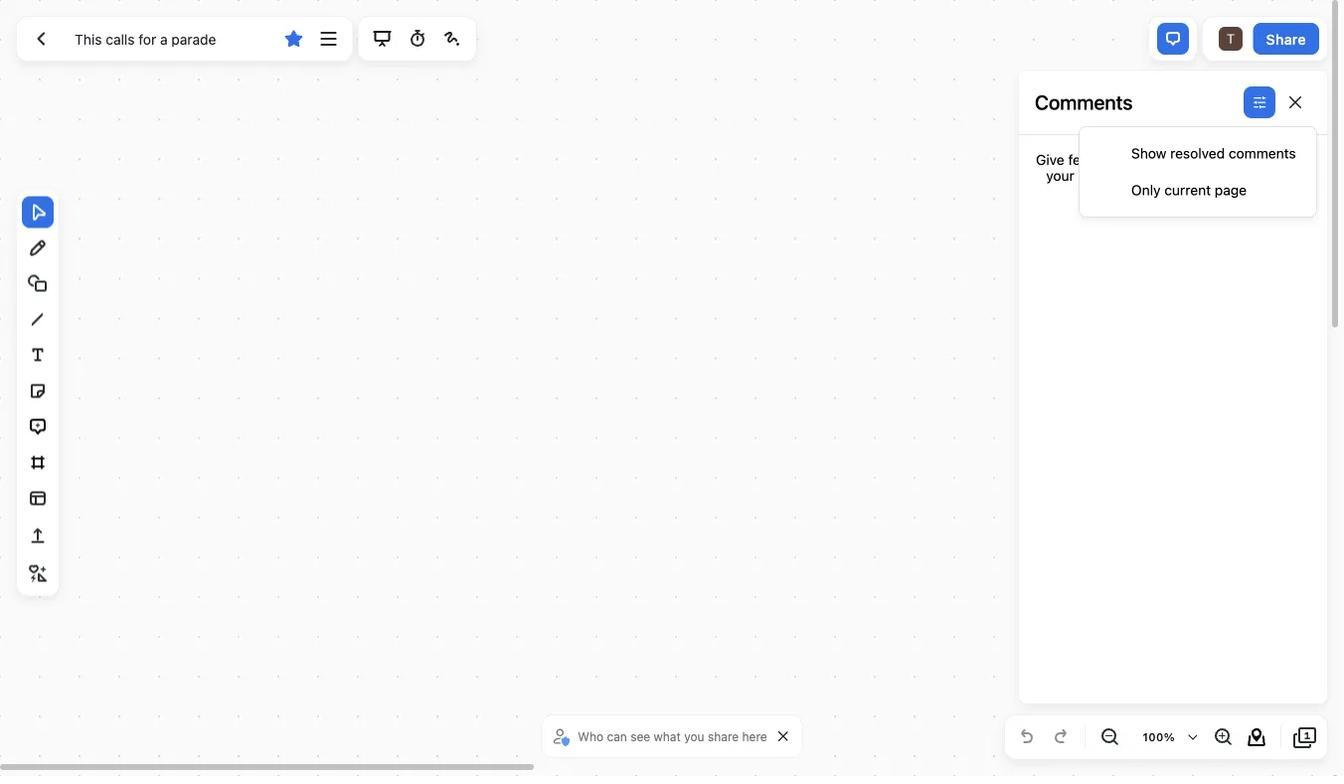 Task type: describe. For each thing, give the bounding box(es) containing it.
templates image
[[26, 487, 50, 511]]

share
[[1267, 31, 1307, 47]]

1 horizontal spatial a
[[1174, 152, 1182, 168]]

0 horizontal spatial a
[[1119, 168, 1126, 184]]

pages image
[[1294, 726, 1318, 750]]

shoutout
[[1130, 168, 1187, 184]]

timer image
[[406, 27, 429, 51]]

comment panel image
[[1162, 27, 1186, 51]]

%
[[1164, 732, 1176, 745]]

here
[[743, 730, 768, 744]]

can
[[607, 730, 627, 744]]

only current page
[[1132, 182, 1247, 198]]

100 %
[[1143, 732, 1176, 745]]

unstar this whiteboard image
[[282, 27, 306, 51]]

comments
[[1229, 145, 1297, 162]]

dashboard image
[[29, 27, 53, 51]]

show
[[1132, 145, 1167, 162]]

more tools image
[[26, 563, 50, 586]]

give
[[1284, 152, 1311, 168]]

using
[[1191, 168, 1226, 184]]

present image
[[371, 27, 394, 51]]

share
[[708, 730, 739, 744]]

see
[[631, 730, 651, 744]]

comments
[[1035, 91, 1133, 114]]



Task type: locate. For each thing, give the bounding box(es) containing it.
share button
[[1254, 23, 1320, 55]]

only
[[1132, 182, 1161, 198]]

who can see what you share here button
[[550, 722, 773, 752]]

upload pdfs and images image
[[26, 525, 50, 549]]

current
[[1165, 182, 1212, 198]]

your
[[1047, 168, 1075, 184]]

page
[[1215, 182, 1247, 198]]

or
[[1222, 152, 1235, 168]]

mini map image
[[1245, 726, 1269, 750]]

note,
[[1186, 152, 1218, 168]]

who
[[578, 730, 604, 744]]

a
[[1174, 152, 1182, 168], [1119, 168, 1126, 184]]

Document name text field
[[60, 23, 275, 55]]

feedback,
[[1069, 152, 1132, 168]]

who can see what you share here
[[578, 730, 768, 744]]

filter menu for comments image
[[1248, 91, 1272, 114]]

zoom in image
[[1212, 726, 1235, 750]]

peers
[[1079, 168, 1115, 184]]

show resolved comments
[[1132, 145, 1297, 162]]

a right peers
[[1119, 168, 1126, 184]]

simply
[[1239, 152, 1281, 168]]

give feedback, make a note, or simply give your peers a shoutout using comments!
[[1037, 152, 1311, 184]]

give
[[1037, 152, 1065, 168]]

zoom out image
[[1098, 726, 1122, 750]]

you
[[685, 730, 705, 744]]

more options image
[[317, 27, 341, 51]]

resolved
[[1171, 145, 1226, 162]]

what
[[654, 730, 681, 744]]

100
[[1143, 732, 1164, 745]]

make
[[1136, 152, 1171, 168]]

laser image
[[441, 27, 465, 51]]

a left note,
[[1174, 152, 1182, 168]]

comments!
[[1229, 168, 1301, 184]]



Task type: vqa. For each thing, say whether or not it's contained in the screenshot.
Only current page
yes



